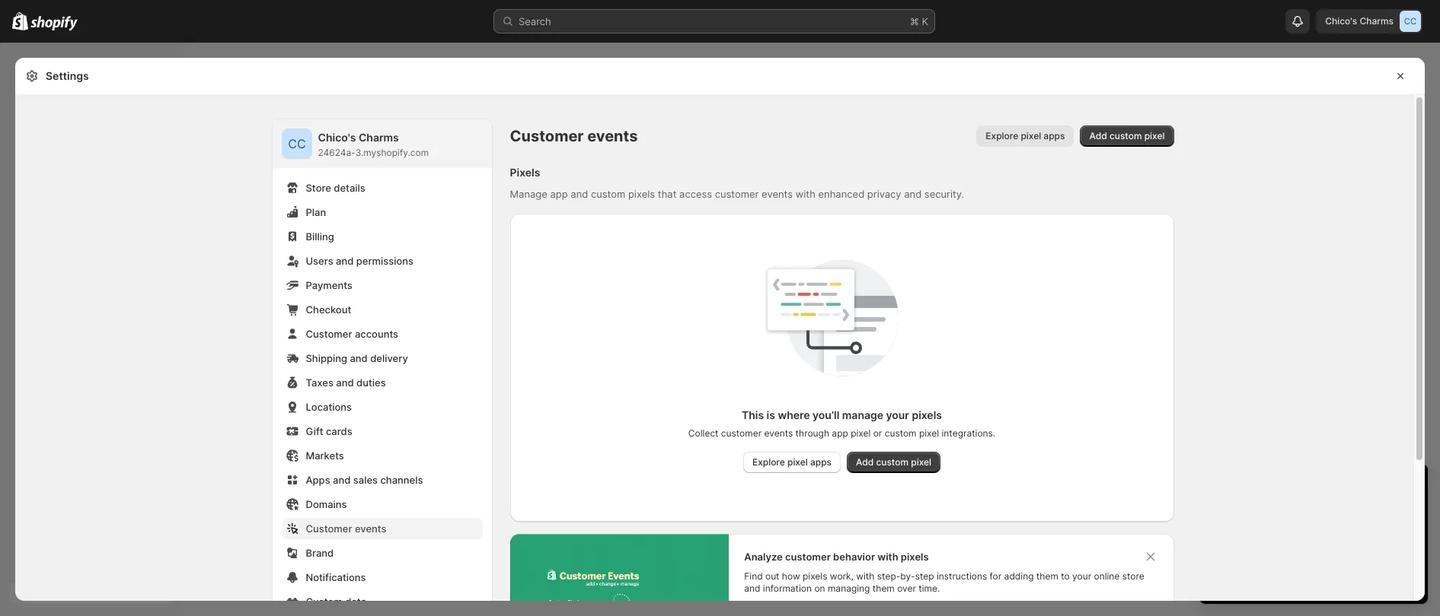 Task type: locate. For each thing, give the bounding box(es) containing it.
1 horizontal spatial shopify image
[[31, 16, 78, 31]]

by-
[[900, 571, 915, 583]]

customer down domains
[[306, 523, 352, 535]]

1 horizontal spatial add
[[1090, 130, 1107, 142]]

0 vertical spatial explore pixel apps link
[[977, 126, 1074, 147]]

chico's charms image right chico's charms
[[1400, 11, 1421, 32]]

0 vertical spatial app
[[550, 188, 568, 200]]

0 vertical spatial them
[[1037, 571, 1059, 583]]

and down customer accounts
[[350, 353, 368, 365]]

1 vertical spatial add custom pixel button
[[847, 452, 941, 474]]

add for add custom pixel button to the right
[[1090, 130, 1107, 142]]

1 horizontal spatial customer events
[[510, 127, 638, 145]]

1 vertical spatial explore pixel apps link
[[743, 452, 841, 474]]

domains
[[306, 499, 347, 511]]

0 vertical spatial add custom pixel button
[[1080, 126, 1174, 147]]

customer down checkout at the left
[[306, 328, 352, 340]]

0 vertical spatial your
[[886, 409, 909, 422]]

1 vertical spatial add custom pixel
[[856, 457, 932, 468]]

and
[[571, 188, 588, 200], [904, 188, 922, 200], [336, 255, 354, 267], [350, 353, 368, 365], [336, 377, 354, 389], [333, 475, 351, 487], [744, 583, 761, 595]]

add
[[1090, 130, 1107, 142], [856, 457, 874, 468]]

pixels inside this is where you'll manage your pixels collect customer events through app pixel or custom pixel integrations.
[[912, 409, 942, 422]]

customer right the access
[[715, 188, 759, 200]]

0 horizontal spatial add
[[856, 457, 874, 468]]

your inside "find out how pixels work, with step-by-step instructions for adding them to your online store and information on managing them over time."
[[1072, 571, 1092, 583]]

apps
[[1044, 130, 1065, 142], [810, 457, 832, 468]]

1 vertical spatial chico's
[[318, 131, 356, 144]]

2 vertical spatial customer
[[306, 523, 352, 535]]

0 horizontal spatial add custom pixel
[[856, 457, 932, 468]]

1 vertical spatial them
[[873, 583, 895, 595]]

0 horizontal spatial chico's charms image
[[281, 129, 312, 159]]

with left 'enhanced'
[[796, 188, 816, 200]]

explore
[[986, 130, 1019, 142], [752, 457, 785, 468]]

customer events up pixels
[[510, 127, 638, 145]]

1 vertical spatial your
[[1072, 571, 1092, 583]]

apps and sales channels
[[306, 475, 423, 487]]

1 vertical spatial app
[[832, 428, 848, 439]]

1 vertical spatial customer events
[[306, 523, 387, 535]]

brand
[[306, 548, 334, 560]]

billing link
[[281, 226, 483, 248]]

0 vertical spatial explore pixel apps
[[986, 130, 1065, 142]]

chico's charms image left 24624a-
[[281, 129, 312, 159]]

1 horizontal spatial explore
[[986, 130, 1019, 142]]

add custom pixel
[[1090, 130, 1165, 142], [856, 457, 932, 468]]

online
[[1094, 571, 1120, 583]]

and inside taxes and duties link
[[336, 377, 354, 389]]

find
[[744, 571, 763, 583]]

1 horizontal spatial charms
[[1360, 15, 1394, 27]]

store
[[306, 182, 331, 194]]

1 horizontal spatial them
[[1037, 571, 1059, 583]]

pixels up integrations.
[[912, 409, 942, 422]]

1 horizontal spatial apps
[[1044, 130, 1065, 142]]

customer up how
[[785, 551, 831, 564]]

chico's for chico's charms
[[1325, 15, 1358, 27]]

shopify image
[[12, 12, 28, 30], [31, 16, 78, 31]]

0 vertical spatial chico's charms image
[[1400, 11, 1421, 32]]

analyze
[[744, 551, 783, 564]]

apps and sales channels link
[[281, 470, 483, 491]]

0 vertical spatial explore
[[986, 130, 1019, 142]]

explore pixel apps for left explore pixel apps link
[[752, 457, 832, 468]]

delivery
[[370, 353, 408, 365]]

payments
[[306, 280, 353, 292]]

charms for chico's charms 24624a-3.myshopify.com
[[359, 131, 399, 144]]

chico's inside chico's charms 24624a-3.myshopify.com
[[318, 131, 356, 144]]

accounts
[[355, 328, 398, 340]]

1 vertical spatial customer
[[721, 428, 762, 439]]

your right to
[[1072, 571, 1092, 583]]

charms
[[1360, 15, 1394, 27], [359, 131, 399, 144]]

1 vertical spatial explore
[[752, 457, 785, 468]]

for
[[990, 571, 1002, 583]]

instructions
[[937, 571, 987, 583]]

enhanced
[[818, 188, 865, 200]]

pixel
[[1021, 130, 1041, 142], [1145, 130, 1165, 142], [851, 428, 871, 439], [919, 428, 939, 439], [788, 457, 808, 468], [911, 457, 932, 468]]

markets link
[[281, 446, 483, 467]]

1 horizontal spatial your
[[1072, 571, 1092, 583]]

customer down this
[[721, 428, 762, 439]]

analyze customer behavior with pixels
[[744, 551, 929, 564]]

details
[[334, 182, 365, 194]]

custom data
[[306, 596, 366, 609]]

apps for rightmost explore pixel apps link
[[1044, 130, 1065, 142]]

plan
[[306, 206, 326, 219]]

pixels left "that"
[[628, 188, 655, 200]]

2 vertical spatial customer
[[785, 551, 831, 564]]

custom data link
[[281, 592, 483, 613]]

2 vertical spatial with
[[856, 571, 875, 583]]

customer for customer events link
[[306, 523, 352, 535]]

duties
[[357, 377, 386, 389]]

taxes and duties link
[[281, 372, 483, 394]]

customer for customer accounts link
[[306, 328, 352, 340]]

1 horizontal spatial chico's
[[1325, 15, 1358, 27]]

1 horizontal spatial chico's charms image
[[1400, 11, 1421, 32]]

1 vertical spatial apps
[[810, 457, 832, 468]]

1 vertical spatial add
[[856, 457, 874, 468]]

0 horizontal spatial app
[[550, 188, 568, 200]]

add custom pixel for add custom pixel button to the left
[[856, 457, 932, 468]]

charms inside chico's charms 24624a-3.myshopify.com
[[359, 131, 399, 144]]

0 vertical spatial chico's
[[1325, 15, 1358, 27]]

your right manage
[[886, 409, 909, 422]]

dialog
[[1431, 58, 1440, 602]]

charms for chico's charms
[[1360, 15, 1394, 27]]

them
[[1037, 571, 1059, 583], [873, 583, 895, 595]]

pixels up "on"
[[803, 571, 828, 583]]

customer up pixels
[[510, 127, 584, 145]]

add custom pixel button
[[1080, 126, 1174, 147], [847, 452, 941, 474]]

1 horizontal spatial add custom pixel button
[[1080, 126, 1174, 147]]

pixels
[[628, 188, 655, 200], [912, 409, 942, 422], [901, 551, 929, 564], [803, 571, 828, 583]]

your trial just started element
[[1200, 504, 1428, 605]]

1 horizontal spatial add custom pixel
[[1090, 130, 1165, 142]]

0 horizontal spatial with
[[796, 188, 816, 200]]

taxes
[[306, 377, 334, 389]]

with
[[796, 188, 816, 200], [878, 551, 898, 564], [856, 571, 875, 583]]

settings
[[46, 69, 89, 82]]

collect
[[688, 428, 719, 439]]

1 vertical spatial chico's charms image
[[281, 129, 312, 159]]

1 vertical spatial explore pixel apps
[[752, 457, 832, 468]]

apps for left explore pixel apps link
[[810, 457, 832, 468]]

0 vertical spatial with
[[796, 188, 816, 200]]

1 vertical spatial charms
[[359, 131, 399, 144]]

24624a-
[[318, 147, 355, 158]]

adding
[[1004, 571, 1034, 583]]

0 horizontal spatial explore
[[752, 457, 785, 468]]

0 horizontal spatial explore pixel apps link
[[743, 452, 841, 474]]

chico's
[[1325, 15, 1358, 27], [318, 131, 356, 144]]

gift cards link
[[281, 421, 483, 443]]

0 horizontal spatial your
[[886, 409, 909, 422]]

0 horizontal spatial chico's
[[318, 131, 356, 144]]

and right users
[[336, 255, 354, 267]]

markets
[[306, 450, 344, 462]]

add for add custom pixel button to the left
[[856, 457, 874, 468]]

1 horizontal spatial app
[[832, 428, 848, 439]]

and down find
[[744, 583, 761, 595]]

chico's charms image
[[1400, 11, 1421, 32], [281, 129, 312, 159]]

plan link
[[281, 202, 483, 223]]

cards
[[326, 426, 352, 438]]

0 horizontal spatial apps
[[810, 457, 832, 468]]

0 horizontal spatial charms
[[359, 131, 399, 144]]

chico's for chico's charms 24624a-3.myshopify.com
[[318, 131, 356, 144]]

⌘ k
[[910, 15, 928, 27]]

0 vertical spatial charms
[[1360, 15, 1394, 27]]

1 horizontal spatial with
[[856, 571, 875, 583]]

checkout link
[[281, 299, 483, 321]]

events inside shop settings menu element
[[355, 523, 387, 535]]

them down step-
[[873, 583, 895, 595]]

0 horizontal spatial shopify image
[[12, 12, 28, 30]]

and inside shipping and delivery link
[[350, 353, 368, 365]]

app down you'll
[[832, 428, 848, 439]]

domains link
[[281, 494, 483, 516]]

billing
[[306, 231, 334, 243]]

or
[[873, 428, 882, 439]]

with up step-
[[878, 551, 898, 564]]

0 vertical spatial customer events
[[510, 127, 638, 145]]

0 vertical spatial add
[[1090, 130, 1107, 142]]

and right taxes
[[336, 377, 354, 389]]

events
[[587, 127, 638, 145], [762, 188, 793, 200], [764, 428, 793, 439], [355, 523, 387, 535]]

them left to
[[1037, 571, 1059, 583]]

customer events link
[[281, 519, 483, 540]]

0 horizontal spatial customer events
[[306, 523, 387, 535]]

customer events down domains
[[306, 523, 387, 535]]

explore pixel apps
[[986, 130, 1065, 142], [752, 457, 832, 468]]

1 vertical spatial customer
[[306, 328, 352, 340]]

0 vertical spatial apps
[[1044, 130, 1065, 142]]

0 vertical spatial add custom pixel
[[1090, 130, 1165, 142]]

1 horizontal spatial explore pixel apps
[[986, 130, 1065, 142]]

pixels inside "find out how pixels work, with step-by-step instructions for adding them to your online store and information on managing them over time."
[[803, 571, 828, 583]]

pixels up by-
[[901, 551, 929, 564]]

and right apps
[[333, 475, 351, 487]]

3.myshopify.com
[[355, 147, 429, 158]]

1 vertical spatial with
[[878, 551, 898, 564]]

custom
[[1110, 130, 1142, 142], [591, 188, 626, 200], [885, 428, 917, 439], [876, 457, 909, 468]]

with up managing on the right bottom
[[856, 571, 875, 583]]

0 horizontal spatial explore pixel apps
[[752, 457, 832, 468]]

app right manage
[[550, 188, 568, 200]]

is
[[767, 409, 775, 422]]



Task type: vqa. For each thing, say whether or not it's contained in the screenshot.
1st 28 from the right
no



Task type: describe. For each thing, give the bounding box(es) containing it.
where
[[778, 409, 810, 422]]

store
[[1123, 571, 1145, 583]]

⌘
[[910, 15, 919, 27]]

manage app and custom pixels that access customer events with enhanced privacy and security.
[[510, 188, 964, 200]]

shop settings menu element
[[272, 120, 492, 617]]

through
[[796, 428, 829, 439]]

your inside this is where you'll manage your pixels collect customer events through app pixel or custom pixel integrations.
[[886, 409, 909, 422]]

explore pixel apps for rightmost explore pixel apps link
[[986, 130, 1065, 142]]

behavior
[[833, 551, 875, 564]]

shipping
[[306, 353, 347, 365]]

gift
[[306, 426, 323, 438]]

integrations.
[[942, 428, 996, 439]]

explore for left explore pixel apps link
[[752, 457, 785, 468]]

users and permissions
[[306, 255, 414, 267]]

customer inside this is where you'll manage your pixels collect customer events through app pixel or custom pixel integrations.
[[721, 428, 762, 439]]

payments link
[[281, 275, 483, 296]]

that
[[658, 188, 677, 200]]

gift cards
[[306, 426, 352, 438]]

step-
[[877, 571, 900, 583]]

information
[[763, 583, 812, 595]]

this
[[742, 409, 764, 422]]

settings dialog
[[15, 58, 1425, 617]]

0 horizontal spatial add custom pixel button
[[847, 452, 941, 474]]

pixels
[[510, 166, 540, 179]]

k
[[922, 15, 928, 27]]

0 horizontal spatial them
[[873, 583, 895, 595]]

cc button
[[281, 129, 312, 159]]

on
[[815, 583, 825, 595]]

customer accounts link
[[281, 324, 483, 345]]

how
[[782, 571, 800, 583]]

with inside "find out how pixels work, with step-by-step instructions for adding them to your online store and information on managing them over time."
[[856, 571, 875, 583]]

1 horizontal spatial explore pixel apps link
[[977, 126, 1074, 147]]

access
[[679, 188, 712, 200]]

locations
[[306, 401, 352, 414]]

0 vertical spatial customer
[[715, 188, 759, 200]]

users
[[306, 255, 333, 267]]

customer accounts
[[306, 328, 398, 340]]

store details
[[306, 182, 365, 194]]

data
[[345, 596, 366, 609]]

step
[[915, 571, 934, 583]]

notifications
[[306, 572, 366, 584]]

events inside this is where you'll manage your pixels collect customer events through app pixel or custom pixel integrations.
[[764, 428, 793, 439]]

apps
[[306, 475, 330, 487]]

you'll
[[813, 409, 840, 422]]

managing
[[828, 583, 870, 595]]

security.
[[925, 188, 964, 200]]

customer events inside shop settings menu element
[[306, 523, 387, 535]]

app inside this is where you'll manage your pixels collect customer events through app pixel or custom pixel integrations.
[[832, 428, 848, 439]]

custom
[[306, 596, 343, 609]]

and inside users and permissions link
[[336, 255, 354, 267]]

work,
[[830, 571, 854, 583]]

and right manage
[[571, 188, 588, 200]]

shipping and delivery
[[306, 353, 408, 365]]

taxes and duties
[[306, 377, 386, 389]]

explore for rightmost explore pixel apps link
[[986, 130, 1019, 142]]

out
[[765, 571, 780, 583]]

brand link
[[281, 543, 483, 564]]

find out how pixels work, with step-by-step instructions for adding them to your online store and information on managing them over time.
[[744, 571, 1145, 595]]

and inside "find out how pixels work, with step-by-step instructions for adding them to your online store and information on managing them over time."
[[744, 583, 761, 595]]

shipping and delivery link
[[281, 348, 483, 369]]

channels
[[380, 475, 423, 487]]

2 horizontal spatial with
[[878, 551, 898, 564]]

and right privacy on the right top of the page
[[904, 188, 922, 200]]

to
[[1061, 571, 1070, 583]]

this is where you'll manage your pixels collect customer events through app pixel or custom pixel integrations.
[[688, 409, 996, 439]]

manage
[[510, 188, 548, 200]]

sales
[[353, 475, 378, 487]]

and inside "apps and sales channels" link
[[333, 475, 351, 487]]

time.
[[919, 583, 940, 595]]

permissions
[[356, 255, 414, 267]]

manage
[[842, 409, 884, 422]]

chico's charms
[[1325, 15, 1394, 27]]

privacy
[[867, 188, 901, 200]]

add custom pixel for add custom pixel button to the right
[[1090, 130, 1165, 142]]

notifications link
[[281, 567, 483, 589]]

store details link
[[281, 177, 483, 199]]

locations link
[[281, 397, 483, 418]]

0 vertical spatial customer
[[510, 127, 584, 145]]

search
[[519, 15, 551, 27]]

over
[[897, 583, 916, 595]]

users and permissions link
[[281, 251, 483, 272]]

chico's charms 24624a-3.myshopify.com
[[318, 131, 429, 158]]

custom inside this is where you'll manage your pixels collect customer events through app pixel or custom pixel integrations.
[[885, 428, 917, 439]]

checkout
[[306, 304, 351, 316]]

chico's charms image inside shop settings menu element
[[281, 129, 312, 159]]



